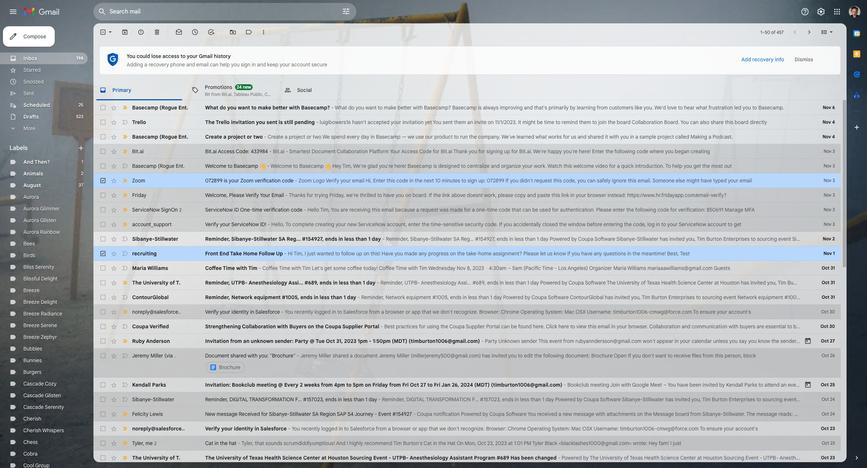 Task type: vqa. For each thing, say whether or not it's contained in the screenshot.
the bottom ALERT
no



Task type: locate. For each thing, give the bounding box(es) containing it.
1 horizontal spatial made
[[450, 207, 463, 213]]

0 horizontal spatial help
[[220, 61, 230, 68]]

accepted
[[368, 119, 390, 126]]

1 horizontal spatial and
[[336, 441, 346, 447]]

join
[[843, 338, 853, 345]]

nov
[[823, 105, 832, 110], [823, 119, 832, 125], [823, 134, 832, 140], [824, 149, 832, 154], [824, 163, 832, 169], [824, 178, 832, 183], [824, 193, 832, 198], [824, 207, 832, 213], [824, 222, 832, 227], [823, 236, 832, 242], [824, 251, 832, 256], [457, 265, 466, 272]]

1 down today!
[[363, 280, 365, 286]]

tyler right pm
[[533, 441, 544, 447]]

request left was
[[421, 207, 439, 213]]

3 for hello, to complete creating your new servicenow account, enter the time-sensitive security code. if you accidentally closed the window before entering the code, log in to your servicenow account to get
[[833, 222, 835, 227]]

help inside row
[[673, 163, 683, 170]]

0 horizontal spatial 2023
[[344, 338, 357, 345]]

1 noreply@salesforce.. from the top
[[132, 309, 181, 316]]

meantime!
[[642, 251, 666, 257]]

operating for oct 23
[[528, 426, 551, 433]]

username: up <blacklashes1000@gmail.com>
[[594, 426, 619, 433]]

1 horizontal spatial what
[[696, 104, 708, 111]]

3 project from the left
[[658, 134, 674, 140]]

1 horizontal spatial trello
[[216, 119, 230, 126]]

1 digital from the left
[[230, 397, 248, 403]]

1 what from the left
[[205, 104, 218, 111]]

1 assi... from the left
[[289, 280, 303, 286]]

1 vertical spatial system:
[[552, 426, 570, 433]]

platform
[[369, 148, 389, 155]]

have up angeles)
[[582, 251, 593, 257]]

2 31 from the top
[[831, 280, 835, 286]]

for left one-
[[464, 207, 471, 213]]

#1005, down wednesday
[[433, 294, 449, 301]]

Search mail text field
[[110, 8, 321, 15]]

1 calendar event image from the top
[[805, 338, 812, 345]]

2 sent from the left
[[443, 119, 453, 126]]

new inside tab
[[243, 84, 251, 90]]

0 horizontal spatial #689,
[[305, 280, 319, 286]]

2 horizontal spatial board
[[735, 119, 749, 126]]

cell inside row
[[205, 353, 805, 374]]

ent. for create
[[179, 134, 188, 140]]

2 noreply@salesforce.. from the top
[[132, 426, 185, 433]]

2 inside tyler , me 2
[[154, 441, 157, 447]]

1 reg... from the left
[[287, 236, 301, 243]]

osx up <blacklashes1000@gmail.com>
[[583, 426, 593, 433]]

from inside cell
[[703, 353, 714, 359]]

0 horizontal spatial 25
[[79, 102, 83, 108]]

for left signing at right
[[479, 148, 485, 155]]

3
[[833, 149, 835, 154], [833, 163, 835, 169], [833, 178, 835, 183], [833, 193, 835, 198], [833, 207, 835, 213], [833, 222, 835, 227]]

most
[[712, 163, 723, 170]]

1 vertical spatial be
[[533, 207, 539, 213]]

0 vertical spatial oct 31
[[822, 266, 835, 271]]

2 vertical spatial oct 31
[[822, 295, 835, 300]]

breeze up the bubbles link on the bottom of the page
[[23, 334, 39, 341]]

verify for oct 30
[[205, 309, 219, 316]]

ends up assignment?
[[497, 236, 508, 243]]

link up authentication.
[[562, 192, 569, 199]]

stillwater down log at the right
[[638, 236, 659, 243]]

2 inside labels navigation
[[81, 171, 83, 176]]

0 vertical spatial sourcing
[[758, 236, 778, 243]]

1 horizontal spatial two
[[313, 134, 322, 140]]

the university of t. for reminder, utpb- anesthesiology assi... #689, ends in less than 1 day
[[132, 280, 180, 286]]

1 vertical spatial account
[[708, 221, 727, 228]]

coffee time with tim - coffee time with tim let's get some coffee today! coffee time with tim wednesday nov 8, 2023 ⋅ 4:30am – 5am (pacific time - los angeles) organizer maria williams mariaaawilliams@gmail.com guests
[[205, 265, 731, 272]]

you up adding
[[127, 53, 135, 60]]

1 horizontal spatial 072899
[[487, 178, 505, 184]]

0 vertical spatial recognize.
[[454, 309, 478, 316]]

don't inside cell
[[642, 353, 654, 359]]

457
[[777, 29, 784, 35]]

1 aurora from the top
[[23, 194, 39, 201]]

0 vertical spatial chrome
[[501, 309, 520, 316]]

home
[[479, 251, 492, 257]]

breeze for breeze serene
[[23, 323, 39, 329]]

tim, for wanted
[[294, 251, 304, 257]]

supplier up document shared with you: "brochure" - jeremy miller shared a document jeremy miller (millerjeremy500@gmail.com) has invited you to edit the following document: brochure open if you don't want to receive files from this person, block
[[466, 324, 485, 330]]

nov for reminder, sibanye-stillwater sa reg... #154927, ends in less than 1 day powered by coupa software sibanye-stillwater has invited you, tim burton enterprises to sourcing event sibanye-stillwater sa reg.
[[823, 236, 832, 242]]

main content containing you could lose access to your gmail history
[[94, 23, 868, 469]]

2 contourglobal from the left
[[570, 294, 604, 301]]

1 horizontal spatial us
[[571, 134, 577, 140]]

nov for hi tim, i just wanted to follow up on this! have you made any progress on the take-home assignment? please let us know if you have any questions in the meantime! best, test
[[824, 251, 832, 256]]

2 fri from the left
[[434, 382, 441, 389]]

cascade for cascade cozy
[[23, 381, 44, 388]]

us down remind
[[571, 134, 577, 140]]

reminder,
[[205, 236, 230, 243], [386, 236, 409, 243], [205, 280, 230, 286], [381, 280, 404, 286], [205, 294, 230, 301], [361, 294, 384, 301], [205, 397, 228, 403], [382, 397, 405, 403]]

help inside you could lose access to your gmail history adding a recovery phone and email can help you sign in and keep your account secure
[[220, 61, 230, 68]]

1 horizontal spatial program
[[839, 455, 859, 462]]

3 for bit.ai - smartest document collaboration platform your access code for bit.ai thank you for signing up for bit.ai. we're happy you're here! enter the following code where you began creating
[[833, 149, 835, 154]]

salesforce up 1pm
[[343, 309, 368, 316]]

ensure for oct 30
[[700, 309, 716, 316]]

ar
[[864, 411, 868, 418]]

17 row from the top
[[94, 334, 868, 349]]

enter up video
[[592, 148, 605, 155]]

sibanye-stillwater for reminder, digital transformation  f... #157023, ends in less than 1 day
[[132, 397, 174, 403]]

maria williams
[[132, 265, 168, 272]]

3 breeze from the top
[[23, 311, 39, 317]]

2 nov 4 from the top
[[823, 134, 835, 140]]

2 them from the left
[[579, 119, 591, 126]]

2 sibanye-stillwater from the top
[[132, 397, 174, 403]]

cherish up cherish whispers link
[[23, 416, 41, 423]]

2 row from the top
[[94, 115, 841, 130]]

email up rubyanndersson@gmail.com
[[598, 324, 610, 330]]

code left next
[[397, 178, 408, 184]]

email
[[272, 192, 284, 199]]

1 party from the left
[[295, 338, 309, 345]]

1 horizontal spatial portal
[[487, 324, 500, 330]]

row containing friday
[[94, 188, 841, 203]]

2 3 from the top
[[833, 163, 835, 169]]

bubbles link
[[23, 346, 42, 353]]

2 welcome from the left
[[271, 163, 292, 170]]

and then? link
[[23, 159, 50, 165]]

verify for oct 23
[[205, 426, 220, 433]]

reminder, up front
[[205, 236, 230, 243]]

row containing ruby anderson
[[94, 334, 868, 349]]

chrome for oct 30
[[501, 309, 520, 316]]

1 them from the left
[[454, 119, 466, 126]]

2 horizontal spatial want
[[656, 353, 667, 359]]

basecamp? up the pending
[[301, 104, 330, 111]]

1 horizontal spatial network
[[386, 294, 405, 301]]

assignment?
[[493, 251, 522, 257]]

5 3 from the top
[[833, 207, 835, 213]]

1 vertical spatial app
[[419, 426, 428, 433]]

0 vertical spatial 2023
[[473, 265, 484, 272]]

2 f... from the left
[[472, 397, 479, 403]]

1 vertical spatial brochure
[[219, 365, 241, 371]]

0 vertical spatial logged
[[315, 309, 331, 316]]

2 coffee from the left
[[263, 265, 278, 272]]

creating down hello on the top of the page
[[315, 221, 335, 228]]

20 row from the top
[[94, 393, 868, 407]]

username: for oct 23
[[594, 426, 619, 433]]

university
[[143, 280, 168, 286], [617, 280, 640, 286], [143, 455, 168, 462], [216, 455, 242, 462], [600, 455, 623, 462]]

(mdt) down practices
[[392, 338, 408, 345]]

still
[[284, 119, 293, 126]]

nov for hello, to complete creating your new servicenow account, enter the time-sensitive security code. if you accidentally closed the window before entering the code, log in to your servicenow account to get
[[824, 222, 832, 227]]

1 vertical spatial cascade
[[23, 393, 44, 399]]

2 network from the left
[[386, 294, 405, 301]]

25 inside labels navigation
[[79, 102, 83, 108]]

31 for is
[[831, 295, 835, 300]]

up:
[[479, 178, 486, 184]]

than up reminder, network equipment #1005, ends in less than 1 day - reminder, network equipment #1005, ends in less than 1 day powered by coupa software contourglobal has invited you, tim burton enterprises to sourcing event network equipment #1005. your username is
[[516, 280, 526, 286]]

want down appear
[[656, 353, 667, 359]]

24 for new message received for sibanye-stillwater sa region sap s4 journey - event #154927 - coupa notification powered by coupa software you received a new message with attachments on the message board from sibanye-stillwater. the message reads: good day, herewith attached ar
[[831, 412, 835, 417]]

help up else
[[673, 163, 683, 170]]

sign inside you could lose access to your gmail history adding a recovery phone and email can help you sign in and keep your account secure
[[241, 61, 251, 68]]

1 coffee from the left
[[205, 265, 222, 272]]

oct 31
[[822, 266, 835, 271], [822, 280, 835, 286], [822, 295, 835, 300]]

0 horizontal spatial williams
[[147, 265, 168, 272]]

5 row from the top
[[94, 159, 841, 174]]

snooze image
[[191, 28, 199, 36]]

tab list inside main content
[[94, 80, 847, 100]]

1 vertical spatial we
[[433, 309, 440, 316]]

0 vertical spatial and
[[23, 159, 33, 165]]

social tab
[[278, 80, 370, 100]]

4 aurora from the top
[[23, 229, 39, 236]]

21 row from the top
[[94, 407, 868, 422]]

get
[[694, 163, 701, 170], [734, 221, 742, 228], [325, 265, 332, 272]]

1 horizontal spatial document
[[312, 148, 336, 155]]

here.
[[533, 324, 545, 330]]

0 horizontal spatial we're
[[353, 163, 366, 170]]

oct 23 for -
[[821, 456, 835, 461]]

the university of t.
[[132, 280, 180, 286], [132, 455, 180, 462]]

every
[[284, 382, 299, 389]]

cobra link
[[23, 451, 38, 458]]

you inside you could lose access to your gmail history adding a recovery phone and email can help you sign in and keep your account secure
[[127, 53, 135, 60]]

create up 433984
[[268, 134, 284, 140]]

are left "receiving" at the left
[[341, 207, 348, 213]]

1 horizontal spatial help
[[673, 163, 683, 170]]

0 horizontal spatial link
[[443, 192, 450, 199]]

2 vertical spatial your
[[802, 294, 813, 301]]

email inside you could lose access to your gmail history adding a recovery phone and email can help you sign in and keep your account secure
[[196, 61, 209, 68]]

progress
[[428, 251, 449, 257]]

verification for time
[[264, 207, 290, 213]]

buyers
[[740, 324, 756, 330]]

2 project from the left
[[289, 134, 305, 140]]

then?
[[34, 159, 50, 165]]

1 horizontal spatial up
[[505, 148, 510, 155]]

improving
[[500, 104, 523, 111]]

signing
[[487, 148, 503, 155]]

tab list containing promotions
[[94, 80, 847, 100]]

osx for oct 30
[[576, 309, 586, 316]]

6 3 from the top
[[833, 222, 835, 227]]

row containing account_support
[[94, 217, 841, 232]]

new down "receiving" at the left
[[348, 221, 357, 228]]

tyler,
[[242, 441, 254, 447]]

14 row from the top
[[94, 290, 842, 305]]

850691
[[707, 207, 724, 213]]

is left still
[[279, 119, 283, 126]]

osx up view
[[576, 309, 586, 316]]

24 for reminder, digital transformation  f... #157023, ends in less than 1 day - reminder, digital transformation f... #157023, ends in less than 1 day powered by coupa software sibanye-stillwater has invited you, tim burton enterprises to sourcing event digital transformation f.
[[831, 397, 835, 403]]

1 3 from the top
[[833, 149, 835, 154]]

ends
[[325, 236, 337, 243], [497, 236, 508, 243], [320, 280, 332, 286], [487, 280, 499, 286], [301, 294, 313, 301], [450, 294, 462, 301], [325, 397, 337, 403], [502, 397, 514, 403]]

1 horizontal spatial invitation
[[403, 119, 424, 126]]

your up receive
[[680, 338, 691, 345]]

1 vertical spatial verification
[[264, 207, 290, 213]]

(rogue for create a project or two - create a project or two we spend every day in basecamp — we use our product to run the company. we've learned what works for us and shared it with you in a sample project called making a podcast.
[[160, 134, 177, 140]]

two left we
[[313, 134, 322, 140]]

timburton1006-
[[614, 309, 650, 316], [620, 426, 657, 433]]

1 basecamp (rogue ent. from the top
[[132, 104, 188, 111]]

2 basecamp (rogue ent. from the top
[[132, 134, 188, 140]]

cherish
[[23, 416, 41, 423], [23, 428, 41, 434]]

11/1/2023.
[[495, 119, 517, 126]]

2 make from the left
[[384, 104, 397, 111]]

row containing felicity lewis
[[94, 407, 868, 422]]

verify up front
[[205, 221, 219, 228]]

basecamp (rogue ent. for create a project or two - create a project or two we spend every day in basecamp — we use our product to run the company. we've learned what works for us and shared it with you in a sample project called making a podcast.
[[132, 134, 188, 140]]

the university of t. for the university of texas health science center at houston sourcing event - utpb- anesthesiology assistant program  #689 has been changed
[[132, 455, 180, 462]]

salesforce down journey
[[350, 426, 375, 433]]

system: up black
[[552, 426, 570, 433]]

browser.
[[629, 324, 648, 330]]

cascade cozy
[[23, 381, 57, 388]]

tim, for receiving
[[320, 207, 330, 213]]

you right where
[[666, 148, 674, 155]]

a down could
[[144, 61, 147, 68]]

won't
[[643, 338, 656, 345]]

cherish for cherish link
[[23, 416, 41, 423]]

breeze down breeze "link"
[[23, 299, 39, 306]]

rubyanndersson@gmail.com
[[576, 338, 642, 345]]

project up smartest
[[289, 134, 305, 140]]

home
[[243, 251, 258, 257]]

27 up 26
[[830, 339, 835, 344]]

2 vertical spatial new
[[563, 411, 573, 418]]

get right the let's
[[325, 265, 332, 272]]

nov for bit.ai - smartest document collaboration platform your access code for bit.ai thank you for signing up for bit.ai. we're happy you're here! enter the following code where you began creating
[[824, 149, 832, 154]]

communication
[[692, 324, 728, 330]]

breeze for breeze "link"
[[23, 287, 39, 294]]

3 coffee from the left
[[379, 265, 395, 272]]

None checkbox
[[99, 28, 107, 36], [99, 119, 107, 126], [99, 148, 107, 155], [99, 192, 107, 199], [99, 206, 107, 214], [99, 236, 107, 243], [99, 265, 107, 272], [99, 279, 107, 287], [99, 411, 107, 418], [99, 426, 107, 433], [99, 455, 107, 462], [99, 28, 107, 36], [99, 119, 107, 126], [99, 148, 107, 155], [99, 192, 107, 199], [99, 206, 107, 214], [99, 236, 107, 243], [99, 265, 107, 272], [99, 279, 107, 287], [99, 411, 107, 418], [99, 426, 107, 433], [99, 455, 107, 462]]

less
[[345, 236, 354, 243], [515, 236, 524, 243], [339, 280, 349, 286], [505, 280, 514, 286], [320, 294, 330, 301], [468, 294, 477, 301], [343, 397, 353, 403], [520, 397, 530, 403]]

it
[[518, 119, 522, 126]]

0 vertical spatial nov 4
[[823, 119, 835, 125]]

0 horizontal spatial assistant
[[450, 455, 473, 462]]

code, down welcome
[[563, 178, 576, 184]]

0 horizontal spatial texas
[[249, 455, 263, 462]]

just left wanted
[[307, 251, 316, 257]]

if right board.
[[429, 192, 432, 199]]

072899 is your zoom verification code - zoom logo verify your email hi, enter this code in the next 10 minutes to sign up: 072899 if you didn't request this code, you can safely ignore this email. someone else might have typed your email
[[205, 178, 752, 184]]

0 vertical spatial up
[[505, 148, 510, 155]]

0 horizontal spatial @
[[278, 382, 283, 389]]

2 4 from the top
[[833, 134, 835, 140]]

2 aurora from the top
[[23, 206, 39, 212]]

2 oct 24 from the top
[[822, 412, 835, 417]]

a inside cell
[[350, 353, 353, 359]]

verification for zoom
[[255, 178, 281, 184]]

11 row from the top
[[94, 247, 841, 261]]

verify right logo
[[326, 178, 339, 184]]

cat in the hat - tyler, that sounds scrumdiddlyumptious! and i highly recommend tim burton's cat in the hat on mon, oct 23, 2023 at 1:01 pm tyler black <blacklashes1000@gmail.com> wrote: hey fam! i just
[[205, 441, 682, 447]]

23 row from the top
[[94, 437, 841, 451]]

from down here
[[564, 338, 575, 345]]

glad
[[368, 163, 378, 170]]

browser up best
[[386, 309, 404, 316]]

from right the message
[[691, 411, 702, 418]]

1 horizontal spatial any
[[594, 251, 602, 257]]

link left the above
[[443, 192, 450, 199]]

25 inside row
[[830, 382, 835, 388]]

2 basecamp? from the left
[[424, 104, 451, 111]]

let
[[540, 251, 546, 257]]

1 vertical spatial friday
[[373, 382, 388, 389]]

072899
[[205, 178, 223, 184], [487, 178, 505, 184]]

be down that's
[[537, 119, 543, 126]]

1 vertical spatial recognize.
[[461, 426, 485, 433]]

2 breeze from the top
[[23, 299, 39, 306]]

powered up received
[[556, 397, 576, 403]]

account inside you could lose access to your gmail history adding a recovery phone and email can help you sign in and keep your account secure
[[292, 61, 310, 68]]

document down invitation
[[205, 353, 229, 359]]

logged for oct 30
[[315, 309, 331, 316]]

1 horizontal spatial 27
[[830, 339, 835, 344]]

0 horizontal spatial #157023,
[[303, 397, 324, 403]]

pm
[[524, 441, 532, 447]]

code, left log at the right
[[633, 221, 647, 228]]

browser for oct 23
[[392, 426, 411, 433]]

with left buyers in the right of the page
[[729, 324, 739, 330]]

row
[[94, 100, 841, 115], [94, 115, 841, 130], [94, 130, 841, 144], [94, 144, 841, 159], [94, 159, 841, 174], [94, 174, 841, 188], [94, 188, 841, 203], [94, 203, 841, 217], [94, 217, 841, 232], [94, 232, 854, 247], [94, 247, 841, 261], [94, 261, 841, 276], [94, 276, 841, 290], [94, 290, 842, 305], [94, 305, 841, 320], [94, 320, 841, 334], [94, 334, 868, 349], [94, 349, 841, 378], [94, 378, 841, 393], [94, 393, 868, 407], [94, 407, 868, 422], [94, 422, 841, 437], [94, 437, 841, 451], [94, 451, 868, 466]]

this right share
[[725, 119, 734, 126]]

1 breeze from the top
[[23, 287, 39, 294]]

2 t. from the top
[[176, 455, 180, 462]]

we for oct 30
[[433, 309, 440, 316]]

calendar event image
[[805, 338, 812, 345], [805, 382, 812, 389]]

1 oct 24 from the top
[[822, 397, 835, 403]]

and
[[186, 61, 195, 68], [257, 61, 266, 68], [524, 104, 533, 111], [578, 134, 587, 140], [491, 163, 500, 170], [528, 192, 536, 199], [682, 324, 691, 330]]

2 portal from the left
[[487, 324, 500, 330]]

is
[[478, 104, 482, 111], [279, 119, 283, 126], [434, 163, 437, 170], [224, 178, 228, 184], [838, 294, 842, 301]]

1 horizontal spatial cat
[[424, 441, 432, 447]]

you left still
[[256, 119, 265, 126]]

invitation left yet
[[403, 119, 424, 126]]

burton down 850691
[[707, 236, 723, 243]]

aurora rainbow
[[23, 229, 60, 236]]

- inside cell
[[297, 353, 299, 359]]

0 vertical spatial system:
[[545, 309, 564, 316]]

code
[[419, 148, 432, 155]]

for right code
[[433, 148, 440, 155]]

0 vertical spatial are
[[341, 207, 348, 213]]

1 horizontal spatial link
[[562, 192, 569, 199]]

to
[[666, 163, 671, 170], [286, 221, 291, 228], [693, 309, 699, 316], [700, 426, 706, 433]]

noreply@salesforce.. for oct 30
[[132, 309, 181, 316]]

None checkbox
[[99, 104, 107, 111], [99, 133, 107, 141], [99, 163, 107, 170], [99, 177, 107, 184], [99, 221, 107, 228], [99, 250, 107, 258], [99, 294, 107, 301], [99, 309, 107, 316], [99, 323, 107, 331], [99, 338, 107, 345], [99, 353, 107, 360], [99, 382, 107, 389], [99, 396, 107, 404], [99, 440, 107, 448], [99, 104, 107, 111], [99, 133, 107, 141], [99, 163, 107, 170], [99, 177, 107, 184], [99, 221, 107, 228], [99, 250, 107, 258], [99, 294, 107, 301], [99, 309, 107, 316], [99, 323, 107, 331], [99, 338, 107, 345], [99, 353, 107, 360], [99, 382, 107, 389], [99, 396, 107, 404], [99, 440, 107, 448]]

0 horizontal spatial trello
[[132, 119, 146, 126]]

been
[[521, 455, 534, 462]]

mark as read image
[[175, 28, 183, 36]]

add to tasks image
[[207, 28, 215, 36]]

1 vertical spatial an
[[243, 338, 250, 345]]

calendar event image left oct 25
[[805, 382, 812, 389]]

cell
[[205, 353, 805, 374]]

#1005, up buyers on the bottom left
[[282, 294, 299, 301]]

2 horizontal spatial equipment
[[759, 294, 784, 301]]

search mail image
[[96, 5, 109, 18]]

1 vertical spatial t.
[[176, 455, 180, 462]]

and inside row
[[336, 441, 346, 447]]

10
[[435, 178, 441, 184]]

than down "coffee"
[[350, 280, 362, 286]]

keep
[[267, 61, 279, 68]]

1 vertical spatial nov 4
[[823, 134, 835, 140]]

0 vertical spatial here!
[[579, 148, 591, 155]]

6 nov 3 from the top
[[824, 222, 835, 227]]

0 horizontal spatial basecamp?
[[301, 104, 330, 111]]

23 for -
[[830, 456, 835, 461]]

verify your identity in salesforce - you recently logged in to salesforce from a browser or app that we don't recognize. browser: chrome operating system: mac osx username: timburton1006-cmwg@force.com to ensure your account's for oct 30
[[205, 309, 752, 316]]

2 right every
[[300, 382, 303, 389]]

1 welcome from the left
[[205, 163, 227, 170]]

nov for create a project or two we spend every day in basecamp — we use our product to run the company. we've learned what works for us and shared it with you in a sample project called making a podcast.
[[823, 134, 832, 140]]

sa
[[279, 236, 286, 243], [454, 236, 460, 243], [836, 236, 842, 243], [312, 411, 319, 418]]

verify your identity in salesforce - you recently logged in to salesforce from a browser or app that we don't recognize. browser: chrome operating system: mac osx username: timburton1006-cmwg@force.com to ensure your account's
[[205, 309, 752, 316], [205, 426, 758, 433]]

serenity for bliss serenity
[[35, 264, 54, 271]]

app for oct 23
[[419, 426, 428, 433]]

questions
[[604, 251, 626, 257]]

1 horizontal spatial 👋 image
[[325, 164, 331, 170]]

enter
[[592, 148, 605, 155], [373, 178, 386, 184]]

two up 433984
[[254, 134, 263, 140]]

utpb-
[[231, 280, 248, 286], [405, 280, 420, 286], [393, 455, 409, 462], [764, 455, 779, 462]]

19 row from the top
[[94, 378, 841, 393]]

with
[[289, 104, 300, 111], [413, 104, 423, 111], [610, 134, 619, 140], [236, 265, 247, 272], [292, 265, 301, 272], [408, 265, 418, 272], [277, 324, 288, 330], [729, 324, 739, 330], [854, 338, 864, 345], [248, 353, 258, 359], [596, 411, 606, 418]]

from up 1:50pm
[[369, 309, 380, 316]]

you
[[231, 61, 240, 68], [227, 104, 237, 111], [356, 104, 364, 111], [743, 104, 752, 111], [256, 119, 265, 126], [621, 134, 629, 140], [469, 148, 477, 155], [666, 148, 674, 155], [684, 163, 693, 170], [510, 178, 519, 184], [578, 178, 586, 184], [396, 192, 404, 199], [504, 221, 512, 228], [395, 251, 403, 257], [572, 251, 580, 257], [730, 338, 738, 345], [749, 338, 757, 345], [509, 353, 517, 359], [633, 353, 641, 359]]

you right it
[[621, 134, 629, 140]]

nov for what do you want to make better with basecamp? basecamp is always improving and that's primarily by learning from customers like you. we'd love to hear what frustration led you to basecamp.
[[823, 105, 832, 110]]

1 #154927, from the left
[[302, 236, 324, 243]]

0 vertical spatial document
[[312, 148, 336, 155]]

hey
[[333, 163, 342, 170], [649, 441, 658, 447]]

row containing tyler
[[94, 437, 841, 451]]

523
[[76, 114, 83, 119]]

main content
[[94, 23, 868, 469]]

👋 image
[[260, 164, 266, 170], [325, 164, 331, 170]]

on right progress
[[450, 251, 456, 257]]

want inside cell
[[656, 353, 667, 359]]

you inside you could lose access to your gmail history adding a recovery phone and email can help you sign in and keep your account secure
[[231, 61, 240, 68]]

4 time from the left
[[542, 265, 554, 272]]

what up luigibowers16
[[335, 104, 347, 111]]

1 horizontal spatial you're
[[564, 148, 578, 155]]

1 horizontal spatial #154927,
[[475, 236, 496, 243]]

bit.ai access code: 433984 - bit.ai - smartest document collaboration platform your access code for bit.ai thank you for signing up for bit.ai. we're happy you're here! enter the following code where you began creating
[[205, 148, 710, 155]]

with left you:
[[248, 353, 258, 359]]

a inside you could lose access to your gmail history adding a recovery phone and email can help you sign in and keep your account secure
[[144, 61, 147, 68]]

sent
[[267, 119, 278, 126], [443, 119, 453, 126]]

1 horizontal spatial assistant
[[817, 455, 838, 462]]

this inside cell
[[715, 353, 724, 359]]

2 horizontal spatial center
[[698, 280, 713, 286]]

assi... down coffee time with tim - coffee time with tim let's get some coffee today! coffee time with tim wednesday nov 8, 2023 ⋅ 4:30am – 5am (pacific time - los angeles) organizer maria williams mariaaawilliams@gmail.com guests
[[458, 280, 471, 286]]

have left the typed in the right of the page
[[701, 178, 712, 184]]

row containing recruiting
[[94, 247, 841, 261]]

party up document shared with you: "brochure" - jeremy miller shared a document jeremy miller (millerjeremy500@gmail.com) has invited you to edit the following document: brochure open if you don't want to receive files from this person, block
[[485, 338, 498, 345]]

oct 23 for just
[[822, 441, 835, 446]]

0 vertical spatial 27
[[830, 339, 835, 344]]

nov for thanks for trying friday, we're thrilled to have you on board. if the link above doesnt work, please copy and paste this link in your browser instead: https://www.hr.fridayapp.com/email-verify?
[[824, 193, 832, 198]]

if inside cell
[[628, 353, 631, 359]]

0 vertical spatial ent.
[[179, 104, 188, 111]]

inbox tip region
[[99, 46, 841, 75]]

your right keep
[[280, 61, 290, 68]]

know
[[554, 251, 566, 257], [758, 338, 771, 345]]

labels navigation
[[0, 23, 94, 469]]

6 row from the top
[[94, 174, 841, 188]]

that
[[512, 207, 521, 213], [422, 309, 432, 316], [429, 426, 438, 433], [255, 441, 264, 447]]

0 horizontal spatial party
[[295, 338, 309, 345]]

0 vertical spatial 24
[[237, 84, 242, 90]]

more button
[[0, 123, 88, 134]]

4 for the trello invitation you sent is still pending - luigibowers16 hasn't accepted your invitation yet you sent them an invite on 11/1/2023. it might be time to remind them to join the board collaboration board. you can also share this board directly
[[833, 119, 835, 125]]

1 program from the left
[[474, 455, 496, 462]]

10 row from the top
[[94, 232, 854, 247]]

invitation
[[231, 119, 255, 126], [403, 119, 424, 126]]

1 sourcing from the left
[[350, 455, 372, 462]]

system: for oct 30
[[545, 309, 564, 316]]

4 nov 3 from the top
[[824, 193, 835, 198]]

timburton1006- for oct 23
[[620, 426, 657, 433]]

24
[[237, 84, 242, 90], [831, 397, 835, 403], [831, 412, 835, 417]]

and left highly in the left of the page
[[336, 441, 346, 447]]

ent. for what
[[179, 104, 188, 111]]

aurora up bees link
[[23, 229, 39, 236]]

support image
[[801, 7, 810, 16]]

access
[[163, 53, 179, 60]]

ensure for oct 23
[[707, 426, 723, 433]]

i right hi
[[305, 251, 306, 257]]

0 horizontal spatial cat
[[205, 441, 213, 447]]

tyler
[[132, 440, 143, 447], [533, 441, 544, 447]]

1 vertical spatial chrome
[[508, 426, 526, 433]]

1 nov 4 from the top
[[823, 119, 835, 125]]

here!
[[579, 148, 591, 155], [395, 163, 407, 170]]

1 horizontal spatial sent
[[443, 119, 453, 126]]

3 for thanks for trying friday, we're thrilled to have you on board. if the link above doesnt work, please copy and paste this link in your browser instead: https://www.hr.fridayapp.com/email-verify?
[[833, 193, 835, 198]]

3 miller from the left
[[397, 353, 410, 359]]

1 horizontal spatial 2023
[[473, 265, 484, 272]]

1 transformation from the left
[[249, 397, 294, 403]]

hat
[[229, 441, 237, 447]]

toggle split pane mode image
[[821, 28, 828, 36]]

this left email.
[[628, 178, 637, 184]]

1 vertical spatial verify your identity in salesforce - you recently logged in to salesforce from a browser or app that we don't recognize. browser: chrome operating system: mac osx username: timburton1006-cmwg@force.com to ensure your account's
[[205, 426, 758, 433]]

1 williams from the left
[[147, 265, 168, 272]]

basecamp.
[[759, 104, 785, 111]]

enterprises up stillwater.
[[729, 397, 756, 403]]

1 do from the left
[[220, 104, 226, 111]]

where
[[650, 148, 664, 155]]

1 vertical spatial oct 24
[[822, 412, 835, 417]]

chrome up 1:01
[[508, 426, 526, 433]]

1 vertical spatial ent.
[[179, 134, 188, 140]]

1 any from the left
[[419, 251, 427, 257]]

1 up journey
[[366, 397, 368, 403]]

1 horizontal spatial tim,
[[320, 207, 330, 213]]

0 horizontal spatial fri
[[403, 382, 409, 389]]

0 vertical spatial mac
[[565, 309, 575, 316]]

mon,
[[465, 441, 477, 447]]

nov 3 for hello, to complete creating your new servicenow account, enter the time-sensitive security code. if you accidentally closed the window before entering the code, log in to your servicenow account to get
[[824, 222, 835, 227]]

williams down recruiting
[[147, 265, 168, 272]]

account's down stillwater.
[[736, 426, 758, 433]]

tab list
[[847, 23, 868, 442], [94, 80, 847, 100]]

0 horizontal spatial new
[[243, 84, 251, 90]]

portal up unknown
[[487, 324, 500, 330]]

cell containing document shared with you: "brochure"
[[205, 353, 805, 374]]

scrumdiddlyumptious!
[[284, 441, 335, 447]]

weeks
[[304, 382, 320, 389]]

oct 24 right 'day,'
[[822, 412, 835, 417]]

1 horizontal spatial message
[[574, 411, 595, 418]]

and then?
[[23, 159, 50, 165]]

jeremy down 1:50pm
[[379, 353, 396, 359]]

1 down (pacific
[[528, 280, 530, 286]]

oct 31 for burton
[[822, 280, 835, 286]]

433984
[[251, 148, 268, 155]]

0 horizontal spatial get
[[325, 265, 332, 272]]

0 vertical spatial calendar event image
[[805, 338, 812, 345]]

1 vertical spatial just
[[673, 441, 682, 447]]

reminder, sibanye-stillwater sa reg... #154927, ends in less than 1 day - reminder, sibanye-stillwater sa reg... #154927, ends in less than 1 day powered by coupa software sibanye-stillwater has invited you, tim burton enterprises to sourcing event sibanye-stillwater sa reg.
[[205, 236, 854, 243]]

portal
[[365, 324, 380, 330], [487, 324, 500, 330]]

move to image
[[229, 28, 237, 36]]

0 vertical spatial glisten
[[40, 217, 56, 224]]

1 vertical spatial up
[[356, 251, 362, 257]]

None search field
[[94, 3, 357, 20]]

18 row from the top
[[94, 349, 841, 378]]

2 cascade from the top
[[23, 393, 44, 399]]

has inside cell
[[482, 353, 491, 359]]

1 horizontal spatial texas
[[630, 455, 643, 462]]

cozy
[[45, 381, 57, 388]]

gmail image
[[23, 4, 63, 19]]

buyers
[[289, 324, 307, 330]]

message left reads:
[[757, 411, 778, 418]]

recognize. for oct 30
[[454, 309, 478, 316]]

2 assi... from the left
[[458, 280, 471, 286]]

following up quick
[[615, 148, 636, 155]]

quick
[[622, 163, 634, 170]]

a left document
[[350, 353, 353, 359]]

parks
[[152, 382, 166, 389]]

invite
[[475, 119, 487, 126]]



Task type: describe. For each thing, give the bounding box(es) containing it.
4 for create a project or two - create a project or two we spend every day in basecamp — we use our product to run the company. we've learned what works for us and shared it with you in a sample project called making a podcast.
[[833, 134, 835, 140]]

1 zoom from the left
[[132, 178, 145, 184]]

1 vertical spatial sourcing
[[703, 294, 723, 301]]

3 for welcome to basecamp
[[833, 163, 835, 169]]

less down accidentally
[[515, 236, 524, 243]]

0 horizontal spatial your
[[260, 192, 270, 199]]

1 horizontal spatial i
[[347, 441, 348, 447]]

row containing trello
[[94, 115, 841, 130]]

you right yet
[[433, 119, 442, 126]]

0 vertical spatial get
[[694, 163, 701, 170]]

that up using
[[422, 309, 432, 316]]

you up scrumdiddlyumptious! at the bottom left
[[292, 426, 300, 433]]

august
[[23, 182, 41, 189]]

0 horizontal spatial friday
[[132, 192, 147, 199]]

0 horizontal spatial 27
[[421, 382, 426, 389]]

row containing contourglobal
[[94, 290, 842, 305]]

on left board.
[[406, 192, 411, 199]]

recognize. for oct 23
[[461, 426, 485, 433]]

don't for oct 30
[[441, 309, 453, 316]]

1 vertical spatial get
[[734, 221, 742, 228]]

2 access from the left
[[402, 148, 418, 155]]

2 any from the left
[[594, 251, 602, 257]]

2 jeremy from the left
[[301, 353, 318, 359]]

1 message from the left
[[217, 411, 238, 418]]

row containing coupa verified
[[94, 320, 841, 334]]

reminder, digital transformation  f... #157023, ends in less than 1 day - reminder, digital transformation f... #157023, ends in less than 1 day powered by coupa software sibanye-stillwater has invited you, tim burton enterprises to sourcing event digital transformation f.
[[205, 397, 868, 403]]

nov for luigibowers16 hasn't accepted your invitation yet you sent them an invite on 11/1/2023. it might be time to remind them to join the board collaboration board. you can also share this board directly
[[823, 119, 832, 125]]

enterprises down mariaaawilliams@gmail.com
[[669, 294, 695, 301]]

0 vertical spatial please
[[229, 192, 245, 199]]

0 horizontal spatial brochure
[[219, 365, 241, 371]]

stillwater up the message
[[643, 397, 664, 403]]

1 horizontal spatial an
[[468, 119, 473, 126]]

#1005.
[[785, 294, 801, 301]]

birds
[[23, 252, 35, 259]]

run
[[460, 134, 468, 140]]

2 horizontal spatial shared
[[588, 134, 604, 140]]

and inside labels navigation
[[23, 159, 33, 165]]

logged for oct 23
[[322, 426, 338, 433]]

row containing kendall parks
[[94, 378, 841, 393]]

stillwater up follow
[[254, 236, 278, 243]]

1 left 50
[[761, 29, 763, 35]]

2 transformation from the left
[[426, 397, 471, 403]]

company.
[[478, 134, 501, 140]]

cascade for cascade glisten
[[23, 393, 44, 399]]

on right invite
[[488, 119, 494, 126]]

2 program from the left
[[839, 455, 859, 462]]

2 horizontal spatial please
[[597, 207, 612, 213]]

used
[[540, 207, 551, 213]]

software up attachments
[[600, 397, 621, 403]]

changed
[[535, 455, 557, 462]]

unknown
[[251, 338, 274, 345]]

1 horizontal spatial just
[[673, 441, 682, 447]]

1 vertical spatial new
[[348, 221, 357, 228]]

verified
[[150, 324, 169, 330]]

on left the this!
[[364, 251, 370, 257]]

0 horizontal spatial time
[[252, 207, 263, 213]]

or down the pending
[[307, 134, 312, 140]]

delight for blissful delight
[[41, 276, 58, 282]]

2 link from the left
[[562, 192, 569, 199]]

older image
[[806, 28, 814, 36]]

best
[[385, 324, 395, 330]]

collaboration up sample
[[632, 119, 663, 126]]

verify for nov 3
[[205, 221, 219, 228]]

1 create from the left
[[205, 134, 222, 140]]

2 vertical spatial ent.
[[176, 163, 185, 170]]

hear
[[684, 104, 695, 111]]

1 supplier from the left
[[343, 324, 363, 330]]

0 vertical spatial @
[[310, 338, 315, 345]]

3 zoom from the left
[[299, 178, 312, 184]]

row containing zoom
[[94, 174, 841, 188]]

aurora for aurora glimmer
[[23, 206, 39, 212]]

aurora for aurora rainbow
[[23, 229, 39, 236]]

1 better from the left
[[273, 104, 288, 111]]

breeze for breeze zephyr
[[23, 334, 39, 341]]

1 👋 image from the left
[[260, 164, 266, 170]]

2 vertical spatial following
[[543, 353, 564, 359]]

and down signing at right
[[491, 163, 500, 170]]

3 row from the top
[[94, 130, 841, 144]]

t. for reminder, utpb- anesthesiology assi... #689, ends in less than 1 day
[[176, 280, 180, 286]]

glisten for cascade glisten
[[45, 393, 61, 399]]

nov 6
[[823, 105, 835, 110]]

1 two from the left
[[254, 134, 263, 140]]

nov 4 for create a project or two - create a project or two we spend every day in basecamp — we use our product to run the company. we've learned what works for us and shared it with you in a sample project called making a podcast.
[[823, 134, 835, 140]]

can up unknown
[[501, 324, 510, 330]]

advanced search options image
[[339, 4, 354, 19]]

minutes
[[442, 178, 460, 184]]

it
[[605, 134, 608, 140]]

23 for just
[[831, 441, 835, 446]]

less down some
[[339, 280, 349, 286]]

1 #157023, from the left
[[303, 397, 324, 403]]

0 horizontal spatial board
[[617, 119, 631, 126]]

22 row from the top
[[94, 422, 841, 437]]

have
[[382, 251, 394, 257]]

0 horizontal spatial hey
[[333, 163, 342, 170]]

1 basecamp? from the left
[[301, 104, 330, 111]]

2 vertical spatial have
[[582, 251, 593, 257]]

that right tyler,
[[255, 441, 264, 447]]

1 up received
[[543, 397, 545, 403]]

can inside you could lose access to your gmail history adding a recovery phone and email can help you sign in and keep your account secure
[[210, 61, 219, 68]]

meeting
[[257, 382, 277, 389]]

1 vertical spatial code,
[[633, 221, 647, 228]]

1 vertical spatial following
[[636, 207, 657, 213]]

software down "organizer"
[[585, 280, 606, 286]]

1 jeremy from the left
[[132, 353, 149, 359]]

a up recommend
[[388, 426, 391, 433]]

in inside you could lose access to your gmail history adding a recovery phone and email can help you sign in and keep your account secure
[[252, 61, 256, 68]]

1:01
[[514, 441, 523, 447]]

1 row from the top
[[94, 100, 841, 115]]

(pacific
[[524, 265, 541, 272]]

learned
[[517, 134, 535, 140]]

nov 3 for thanks for trying friday, we're thrilled to have you on board. if the link above doesnt work, please copy and paste this link in your browser instead: https://www.hr.fridayapp.com/email-verify?
[[824, 193, 835, 198]]

account's for oct 30
[[729, 309, 752, 316]]

cascade glisten link
[[23, 393, 61, 399]]

0 vertical spatial just
[[307, 251, 316, 257]]

serene
[[41, 323, 57, 329]]

your up hat
[[221, 426, 233, 433]]

0 horizontal spatial up
[[356, 251, 362, 257]]

2 inside servicenow signon 2
[[179, 207, 182, 213]]

region
[[320, 411, 336, 418]]

0 horizontal spatial center
[[303, 455, 320, 462]]

recently for oct 23
[[301, 426, 320, 433]]

delight for breeze delight
[[41, 299, 57, 306]]

tue
[[316, 338, 325, 345]]

verify your identity in salesforce - you recently logged in to salesforce from a browser or app that we don't recognize. browser: chrome operating system: mac osx username: timburton1006-cmwg@force.com to ensure your account's for oct 23
[[205, 426, 758, 433]]

kendall parks
[[132, 382, 166, 389]]

1 horizontal spatial want
[[366, 104, 377, 111]]

is left the always at the top of the page
[[478, 104, 482, 111]]

document shared with you: "brochure" - jeremy miller shared a document jeremy miller (millerjeremy500@gmail.com) has invited you to edit the following document: brochure open if you don't want to receive files from this person, block
[[205, 353, 756, 359]]

4 bit.ai from the left
[[441, 148, 453, 155]]

1 horizontal spatial center
[[681, 455, 696, 462]]

1 072899 from the left
[[205, 178, 223, 184]]

3 jeremy from the left
[[379, 353, 396, 359]]

1 #1005, from the left
[[282, 294, 299, 301]]

a up 1:50pm
[[381, 309, 384, 316]]

logo
[[313, 178, 325, 184]]

animals link
[[23, 171, 43, 177]]

nov for welcome to basecamp
[[824, 163, 832, 169]]

1 50 of 457
[[761, 29, 784, 35]]

account's for oct 23
[[736, 426, 758, 433]]

stillwater up progress
[[431, 236, 452, 243]]

13 row from the top
[[94, 276, 841, 290]]

powered right notification
[[461, 411, 482, 418]]

1 horizontal spatial (mdt)
[[475, 382, 490, 389]]

you right board.
[[681, 119, 689, 126]]

8,
[[467, 265, 471, 272]]

operating for oct 30
[[521, 309, 544, 316]]

0 horizontal spatial creating
[[315, 221, 335, 228]]

you could lose access to your gmail history adding a recovery phone and email can help you sign in and keep your account secure
[[127, 53, 327, 68]]

0 vertical spatial oct 30
[[822, 309, 835, 315]]

to inside you could lose access to your gmail history adding a recovery phone and email can help you sign in and keep your account secure
[[181, 53, 186, 60]]

1 horizontal spatial hey
[[649, 441, 658, 447]]

1 vertical spatial 2023
[[344, 338, 357, 345]]

1 project from the left
[[228, 134, 246, 140]]

2 vertical spatial get
[[325, 265, 332, 272]]

2 party from the left
[[485, 338, 498, 345]]

labels image
[[245, 28, 253, 36]]

row containing bit.ai
[[94, 144, 841, 159]]

0 vertical spatial enter
[[592, 148, 605, 155]]

2 calendar event image from the top
[[805, 382, 812, 389]]

4pm
[[334, 382, 345, 389]]

we're
[[346, 192, 359, 199]]

promotions, 24 new messages, tab
[[186, 80, 278, 100]]

you right say
[[749, 338, 757, 345]]

browser for oct 30
[[386, 309, 404, 316]]

if
[[568, 251, 571, 257]]

account inside row
[[708, 221, 727, 228]]

closed
[[543, 221, 558, 228]]

aurora rainbow link
[[23, 229, 60, 236]]

1 time from the left
[[223, 265, 235, 272]]

with up sender:
[[277, 324, 288, 330]]

1 fri from the left
[[403, 382, 409, 389]]

main menu image
[[9, 7, 18, 16]]

2 cat from the left
[[424, 441, 432, 447]]

is down welcome to basecamp
[[224, 178, 228, 184]]

burton up "#1005."
[[788, 280, 804, 286]]

0 vertical spatial we're
[[534, 148, 547, 155]]

0 horizontal spatial shared
[[231, 353, 247, 359]]

reminder, up strengthening
[[205, 294, 230, 301]]

0 vertical spatial browser
[[588, 192, 607, 199]]

ruby
[[132, 338, 145, 345]]

you up hasn't
[[356, 104, 364, 111]]

2 👋 image from the left
[[325, 164, 331, 170]]

work,
[[484, 192, 497, 199]]

for right "works"
[[563, 134, 570, 140]]

2 horizontal spatial texas
[[647, 280, 660, 286]]

1 inside labels navigation
[[82, 159, 83, 165]]

felicity lewis
[[132, 411, 163, 418]]

1:50pm
[[373, 338, 391, 345]]

dismiss button
[[790, 53, 819, 66]]

reminder, down account,
[[386, 236, 409, 243]]

code.
[[485, 221, 498, 228]]

files
[[692, 353, 702, 359]]

sa up up
[[279, 236, 286, 243]]

1 miller from the left
[[151, 353, 163, 359]]

1 invitation from the left
[[231, 119, 255, 126]]

university down questions
[[617, 280, 640, 286]]

invited inside cell
[[492, 353, 507, 359]]

31,
[[336, 338, 343, 345]]

that up 'cat in the hat - tyler, that sounds scrumdiddlyumptious! and i highly recommend tim burton's cat in the hat on mon, oct 23, 2023 at 1:01 pm tyler black <blacklashes1000@gmail.com> wrote: hey fam! i just'
[[429, 426, 438, 433]]

can left safely
[[587, 178, 596, 184]]

reminder, down have
[[381, 280, 404, 286]]

the inside cell
[[535, 353, 542, 359]]

s4
[[348, 411, 354, 418]]

software down los
[[548, 294, 569, 301]]

0 vertical spatial you're
[[564, 148, 578, 155]]

1 maria from the left
[[132, 265, 146, 272]]

1 horizontal spatial (timburton1006@gmail.com)
[[491, 382, 563, 389]]

delete image
[[153, 28, 161, 36]]

more image
[[260, 28, 267, 36]]

browser: for oct 30
[[480, 309, 500, 316]]

a up welcome to basecamp
[[223, 134, 227, 140]]

account_support
[[132, 221, 172, 228]]

0 horizontal spatial what
[[536, 134, 547, 140]]

day right 'every'
[[361, 134, 370, 140]]

take
[[230, 251, 242, 257]]

0 vertical spatial brochure
[[592, 353, 613, 359]]

the trello invitation you sent is still pending - luigibowers16 hasn't accepted your invitation yet you sent them an invite on 11/1/2023. it might be time to remind them to join the board collaboration board. you can also share this board directly
[[205, 119, 768, 126]]

2 vertical spatial 2023
[[496, 441, 507, 447]]

breeze for breeze radiance
[[23, 311, 39, 317]]

nov 3 for welcome to basecamp
[[824, 163, 835, 169]]

5 nov 3 from the top
[[824, 207, 835, 213]]

row containing maria williams
[[94, 261, 841, 276]]

0 horizontal spatial i
[[305, 251, 306, 257]]

id!
[[260, 221, 267, 228]]

(rogue for what do you want to make better with basecamp? - what do you want to make better with basecamp? basecamp is always improving and that's primarily by learning from customers like you. we'd love to hear what frustration led you to basecamp.
[[160, 104, 177, 111]]

24 new
[[237, 84, 251, 90]]

sender?
[[823, 338, 842, 345]]

3 equipment from the left
[[759, 294, 784, 301]]

0 vertical spatial code,
[[563, 178, 576, 184]]

system: for oct 23
[[552, 426, 570, 433]]

with down take
[[236, 265, 247, 272]]

0 vertical spatial know
[[554, 251, 566, 257]]

tab list right nov 2
[[847, 23, 868, 442]]

cmwg@force.com for oct 23
[[657, 426, 699, 433]]

breeze for breeze delight
[[23, 299, 39, 306]]

guests
[[714, 265, 731, 272]]

1 vertical spatial know
[[758, 338, 771, 345]]

take-
[[466, 251, 479, 257]]

6
[[833, 105, 835, 110]]

0 vertical spatial what
[[696, 104, 708, 111]]

2 maria from the left
[[614, 265, 627, 272]]

than down ⋅
[[479, 294, 489, 301]]

0 horizontal spatial request
[[421, 207, 439, 213]]

less up follow
[[345, 236, 354, 243]]

timburton1006- for oct 30
[[614, 309, 650, 316]]

email left hi, at the top of page
[[352, 178, 365, 184]]

username: for oct 30
[[587, 309, 612, 316]]

email right the typed in the right of the page
[[740, 178, 752, 184]]

2 better from the left
[[398, 104, 412, 111]]

1 horizontal spatial shared
[[333, 353, 349, 359]]

account,
[[387, 221, 407, 228]]

labels heading
[[9, 145, 77, 152]]

24 inside the promotions, 24 new messages, tab
[[237, 84, 242, 90]]

chrome for oct 23
[[508, 426, 526, 433]]

breeze delight
[[23, 299, 57, 306]]

verify up one-
[[246, 192, 259, 199]]

0 vertical spatial be
[[537, 119, 543, 126]]

bunnies
[[23, 358, 42, 364]]

code left where
[[637, 148, 649, 155]]

identity for oct 30
[[232, 309, 249, 316]]

university down maria williams
[[143, 280, 168, 286]]

1 horizontal spatial request
[[535, 178, 552, 184]]

1 horizontal spatial creating
[[691, 148, 710, 155]]

username
[[814, 294, 837, 301]]

3 network from the left
[[738, 294, 757, 301]]

1 assistant from the left
[[450, 455, 473, 462]]

oct 24 for transformation
[[822, 397, 835, 403]]

invitation:
[[205, 382, 231, 389]]

2 two from the left
[[313, 134, 322, 140]]

know
[[799, 338, 812, 345]]

0 horizontal spatial made
[[405, 251, 418, 257]]

0 vertical spatial (timburton1006@gmail.com)
[[409, 338, 480, 345]]

0 vertical spatial oct 23
[[821, 426, 835, 432]]

with left g
[[854, 338, 864, 345]]

0 vertical spatial following
[[615, 148, 636, 155]]

science down scrumdiddlyumptious! at the bottom left
[[282, 455, 302, 462]]

"brochure"
[[270, 353, 296, 359]]

1 equipment from the left
[[254, 294, 281, 301]]

if right code.
[[499, 221, 503, 228]]

oct 24 for day,
[[822, 412, 835, 417]]

1 vertical spatial you're
[[379, 163, 393, 170]]

2 vertical spatial be
[[511, 324, 517, 330]]

than down "receiving" at the left
[[356, 236, 367, 243]]

didn't
[[520, 178, 533, 184]]

drafts link
[[23, 114, 39, 120]]

1 access from the left
[[218, 148, 235, 155]]

primary
[[113, 87, 131, 93]]

verify?
[[711, 192, 727, 199]]

sa left region
[[312, 411, 319, 418]]

serenity for cascade serenity
[[45, 404, 64, 411]]

1 cat from the left
[[205, 441, 213, 447]]

1 f... from the left
[[295, 397, 302, 403]]

university down me
[[143, 455, 168, 462]]

0 horizontal spatial us
[[548, 251, 553, 257]]

row containing servicenow signon
[[94, 203, 841, 217]]

recovery inside you could lose access to your gmail history adding a recovery phone and email can help you sign in and keep your account secure
[[149, 61, 169, 68]]

inbox link
[[23, 55, 37, 62]]

and right "phone"
[[186, 61, 195, 68]]

2 williams from the left
[[628, 265, 647, 272]]

document inside cell
[[205, 353, 229, 359]]

mac for oct 30
[[565, 309, 575, 316]]

15 row from the top
[[94, 305, 841, 320]]

1 horizontal spatial might
[[687, 178, 700, 184]]

from up the join
[[597, 104, 608, 111]]

2 what from the left
[[335, 104, 347, 111]]

0 horizontal spatial an
[[243, 338, 250, 345]]

1 make from the left
[[258, 104, 271, 111]]

document:
[[566, 353, 590, 359]]

0 horizontal spatial health
[[265, 455, 281, 462]]

university down hat
[[216, 455, 242, 462]]

report spam image
[[137, 28, 145, 36]]

2 reg... from the left
[[461, 236, 474, 243]]

identity for oct 23
[[234, 426, 253, 433]]

1 link from the left
[[443, 192, 450, 199]]

your down welcome to basecamp
[[229, 178, 239, 184]]

stillwater down account_support
[[155, 236, 178, 243]]

0 vertical spatial tim,
[[343, 163, 352, 170]]

2 time from the left
[[279, 265, 290, 272]]

2 072899 from the left
[[487, 178, 505, 184]]

glisten for aurora glisten
[[40, 217, 56, 224]]

2 horizontal spatial health
[[662, 280, 677, 286]]

2 vertical spatial sourcing
[[763, 397, 783, 403]]

2 #157023, from the left
[[480, 397, 501, 403]]

edit
[[524, 353, 533, 359]]

hey tim, we're glad you're here! basecamp is designed to centralize and organize your work. watch this welcome video for a quick introduction. to help you get the most out
[[331, 163, 732, 170]]

2 #154927, from the left
[[475, 236, 496, 243]]

noreply@salesforce.. for oct 23
[[132, 426, 185, 433]]

2 vertical spatial (rogue
[[158, 163, 175, 170]]

luigibowers16
[[320, 119, 351, 126]]

your left gmail
[[187, 53, 198, 60]]

aurora glimmer
[[23, 206, 60, 212]]

birds link
[[23, 252, 35, 259]]

2 create from the left
[[268, 134, 284, 140]]

row containing jeremy miller (via .
[[94, 349, 841, 378]]

1 30 from the top
[[830, 309, 835, 315]]

2 supplier from the left
[[466, 324, 485, 330]]

1 down nov 2
[[834, 251, 835, 256]]

powered right changed
[[562, 455, 582, 462]]

194
[[76, 56, 83, 61]]

your down stillwater.
[[724, 426, 735, 433]]

your up communication at the bottom right of page
[[717, 309, 728, 316]]

and right copy
[[528, 192, 536, 199]]

you right if
[[572, 251, 580, 257]]

breeze delight link
[[23, 299, 57, 306]]

with left wednesday
[[408, 265, 418, 272]]

blissful delight
[[23, 276, 58, 282]]

1 down accidentally
[[537, 236, 539, 243]]

don't for oct 23
[[448, 426, 460, 433]]

cascade for cascade serenity
[[23, 404, 44, 411]]

happy
[[548, 148, 562, 155]]

3 bit.ai from the left
[[273, 148, 285, 155]]

3 digital from the left
[[798, 397, 817, 403]]

1 horizontal spatial here!
[[579, 148, 591, 155]]

recovery inside button
[[753, 56, 774, 63]]

for right video
[[610, 163, 616, 170]]

1 vertical spatial enter
[[373, 178, 386, 184]]

2 miller from the left
[[319, 353, 332, 359]]

oct 27
[[822, 339, 835, 344]]

0 horizontal spatial might
[[523, 119, 536, 126]]

.
[[174, 353, 175, 359]]

cmwg@force.com for oct 30
[[650, 309, 692, 316]]

basecamp (rogue ent. for what do you want to make better with basecamp? - what do you want to make better with basecamp? basecamp is always improving and that's primarily by learning from customers like you. we'd love to hear what frustration led you to basecamp.
[[132, 104, 188, 111]]

hasn't
[[352, 119, 367, 126]]

3 nov 3 from the top
[[824, 178, 835, 183]]

or up practices
[[406, 309, 411, 316]]

blissful delight link
[[23, 276, 58, 282]]

me
[[146, 440, 153, 447]]

1 portal from the left
[[365, 324, 380, 330]]

2 vertical spatial please
[[524, 251, 539, 257]]

1 horizontal spatial friday
[[373, 382, 388, 389]]

1 oct 31 from the top
[[822, 266, 835, 271]]

verify your servicenow id! - hello, to complete creating your new servicenow account, enter the time-sensitive security code. if you accidentally closed the window before entering the code, log in to your servicenow account to get
[[205, 221, 742, 228]]

1 horizontal spatial are
[[757, 324, 765, 330]]

servicenow down one-
[[231, 221, 259, 228]]

2 bit.ai from the left
[[205, 148, 217, 155]]

can left also
[[691, 119, 699, 126]]

1 horizontal spatial sign
[[468, 178, 477, 184]]

2 horizontal spatial i
[[671, 441, 672, 447]]

on right the 5pm
[[365, 382, 371, 389]]

app for oct 30
[[412, 309, 421, 316]]

1 vertical spatial have
[[384, 192, 395, 199]]

1 vertical spatial oct 30
[[821, 324, 835, 330]]

thanks
[[289, 192, 306, 199]]

code down https://www.hr.fridayapp.com/email-
[[658, 207, 670, 213]]

archive image
[[121, 28, 129, 36]]

a right 'making'
[[709, 134, 712, 140]]

aurora for 'aurora' link
[[23, 194, 39, 201]]

2 trello from the left
[[216, 119, 230, 126]]

manage
[[725, 207, 744, 213]]

3 basecamp (rogue ent. from the top
[[132, 163, 185, 170]]

unknown
[[499, 338, 520, 345]]

nov 3 for bit.ai - smartest document collaboration platform your access code for bit.ai thank you for signing up for bit.ai. we're happy you're here! enter the following code where you began creating
[[824, 149, 835, 154]]

settings image
[[817, 7, 826, 16]]

you right have
[[395, 251, 403, 257]]

primary tab
[[94, 80, 185, 100]]

received
[[538, 411, 558, 418]]

day up the this!
[[372, 236, 381, 243]]

2 digital from the left
[[407, 397, 425, 403]]

3 message from the left
[[757, 411, 778, 418]]

for right 'received' at the bottom left
[[261, 411, 268, 418]]

2 30 from the top
[[830, 324, 835, 330]]

0 horizontal spatial here!
[[395, 163, 407, 170]]

31 for burton
[[831, 280, 835, 286]]

1 sent from the left
[[267, 119, 278, 126]]

cherish for cherish whispers
[[23, 428, 41, 434]]

drafts
[[23, 114, 39, 120]]

0 horizontal spatial tyler
[[132, 440, 143, 447]]

2 #1005, from the left
[[433, 294, 449, 301]]

notification
[[434, 411, 460, 418]]

enterprises up username at the bottom of the page
[[805, 280, 831, 286]]

1 contourglobal from the left
[[132, 294, 169, 301]]

t. for the university of texas health science center at houston sourcing event - utpb- anesthesiology assistant program  #689 has been changed
[[176, 455, 180, 462]]

recently for oct 30
[[295, 309, 313, 316]]

osx for oct 23
[[583, 426, 593, 433]]

your up strengthening
[[220, 309, 230, 316]]

mac for oct 23
[[572, 426, 582, 433]]

24 row from the top
[[94, 451, 868, 466]]

we for nov 4
[[408, 134, 415, 140]]

we for oct 23
[[440, 426, 446, 433]]

university down <blacklashes1000@gmail.com>
[[600, 455, 623, 462]]

test
[[681, 251, 690, 257]]

browser: for oct 23
[[486, 426, 507, 433]]

using
[[427, 324, 440, 330]]

collaboration up appear
[[650, 324, 681, 330]]

0 vertical spatial enter
[[613, 207, 625, 213]]

with up 'use'
[[413, 104, 423, 111]]

26,
[[452, 382, 460, 389]]

jeremy miller (via .
[[132, 353, 175, 359]]

1 horizontal spatial time
[[488, 207, 498, 213]]

1 vertical spatial we're
[[353, 163, 366, 170]]

this right know
[[813, 338, 822, 345]]

next
[[424, 178, 434, 184]]

you down welcome
[[578, 178, 586, 184]]

follow
[[341, 251, 355, 257]]

0 vertical spatial 23
[[830, 426, 835, 432]]

0 vertical spatial have
[[701, 178, 712, 184]]

salesforce up the sounds
[[261, 426, 287, 433]]

1 horizontal spatial health
[[645, 455, 660, 462]]



